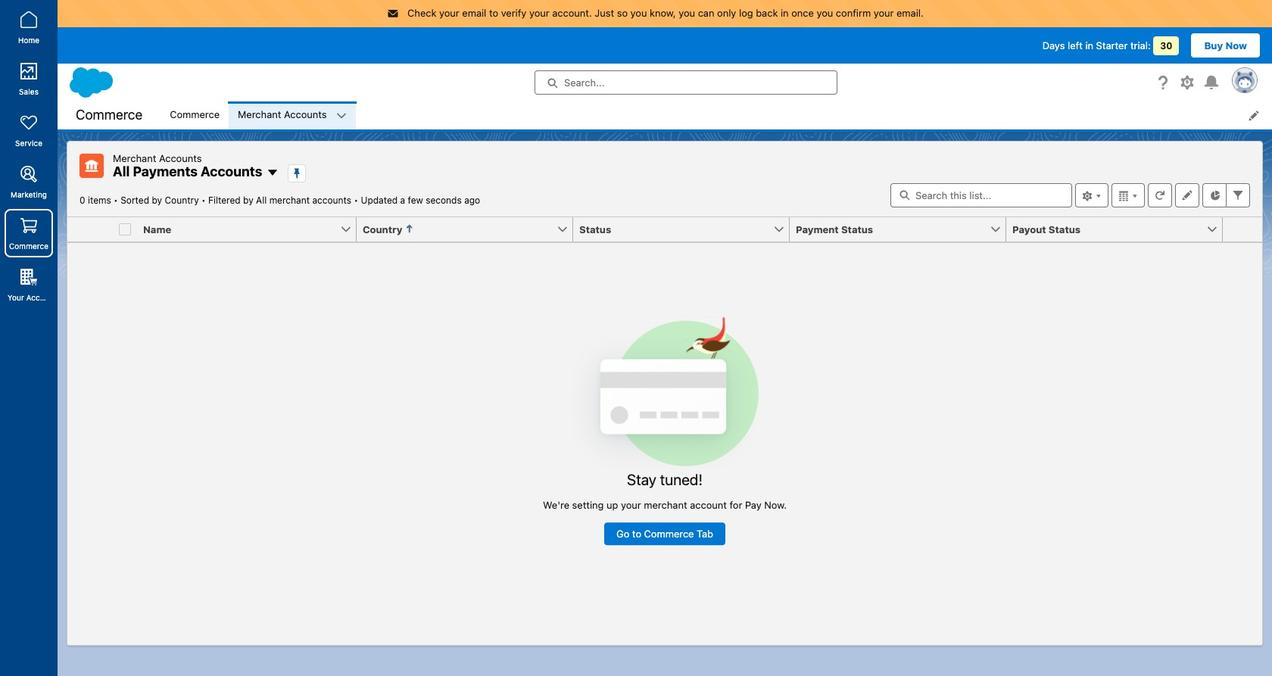 Task type: vqa. For each thing, say whether or not it's contained in the screenshot.
Mrs.
no



Task type: locate. For each thing, give the bounding box(es) containing it.
0 horizontal spatial to
[[489, 7, 498, 19]]

1 vertical spatial all
[[256, 194, 267, 206]]

all payments accounts|merchant accounts|list view element
[[67, 140, 1263, 646]]

1 vertical spatial merchant
[[113, 152, 156, 164]]

merchant down 'stay tuned!' at bottom
[[644, 499, 687, 511]]

items
[[88, 194, 111, 206]]

setting
[[572, 499, 604, 511]]

0 horizontal spatial in
[[781, 7, 789, 19]]

1 vertical spatial merchant accounts
[[113, 152, 202, 164]]

1 horizontal spatial status
[[841, 223, 873, 235]]

1 you from the left
[[630, 7, 647, 19]]

merchant left accounts
[[269, 194, 310, 206]]

status
[[579, 223, 611, 235], [841, 223, 873, 235], [1049, 223, 1081, 235]]

commerce
[[76, 107, 142, 122], [170, 108, 220, 121], [9, 242, 48, 251], [644, 528, 694, 540]]

merchant accounts list item
[[229, 101, 356, 129]]

0 horizontal spatial merchant accounts
[[113, 152, 202, 164]]

home
[[18, 36, 39, 45]]

to right go
[[632, 528, 641, 540]]

2 horizontal spatial you
[[817, 7, 833, 19]]

0 vertical spatial to
[[489, 7, 498, 19]]

just
[[595, 7, 614, 19]]

0 horizontal spatial by
[[152, 194, 162, 206]]

stay
[[627, 471, 656, 489]]

1 by from the left
[[152, 194, 162, 206]]

0 vertical spatial merchant accounts
[[238, 108, 327, 121]]

• left updated
[[354, 194, 358, 206]]

country inside button
[[363, 223, 402, 235]]

commerce link
[[161, 101, 229, 129], [5, 209, 53, 257]]

buy now
[[1204, 39, 1247, 51]]

0 vertical spatial merchant
[[238, 108, 281, 121]]

sorted
[[121, 194, 149, 206]]

1 horizontal spatial in
[[1085, 39, 1093, 51]]

1 horizontal spatial text default image
[[336, 110, 346, 121]]

0 vertical spatial country
[[165, 194, 199, 206]]

all
[[113, 163, 130, 179], [256, 194, 267, 206]]

know,
[[650, 7, 676, 19]]

sales link
[[5, 55, 53, 103]]

now
[[1225, 39, 1247, 51]]

payout status
[[1012, 223, 1081, 235]]

item number element
[[67, 217, 113, 242]]

1 horizontal spatial all
[[256, 194, 267, 206]]

payment status button
[[790, 217, 990, 241]]

for
[[730, 499, 742, 511]]

3 you from the left
[[817, 7, 833, 19]]

•
[[114, 194, 118, 206], [201, 194, 206, 206], [354, 194, 358, 206]]

1 vertical spatial to
[[632, 528, 641, 540]]

starter
[[1096, 39, 1128, 51]]

go to commerce tab button
[[604, 522, 725, 545]]

search... button
[[535, 70, 837, 94]]

name
[[143, 223, 171, 235]]

cell
[[113, 217, 137, 242]]

1 horizontal spatial merchant
[[644, 499, 687, 511]]

your
[[8, 293, 24, 302]]

1 vertical spatial country
[[363, 223, 402, 235]]

1 horizontal spatial to
[[632, 528, 641, 540]]

in right left
[[1085, 39, 1093, 51]]

text default image
[[336, 110, 346, 121], [267, 166, 279, 178]]

country
[[165, 194, 199, 206], [363, 223, 402, 235]]

1 vertical spatial merchant
[[644, 499, 687, 511]]

3 • from the left
[[354, 194, 358, 206]]

status element
[[573, 217, 799, 242]]

merchant accounts inside list item
[[238, 108, 327, 121]]

action image
[[1223, 217, 1262, 241]]

you right once
[[817, 7, 833, 19]]

0 horizontal spatial •
[[114, 194, 118, 206]]

1 horizontal spatial by
[[243, 194, 253, 206]]

by
[[152, 194, 162, 206], [243, 194, 253, 206]]

1 status from the left
[[579, 223, 611, 235]]

all up sorted at the left top of page
[[113, 163, 130, 179]]

1 horizontal spatial country
[[363, 223, 402, 235]]

country down updated
[[363, 223, 402, 235]]

to
[[489, 7, 498, 19], [632, 528, 641, 540]]

0 vertical spatial merchant
[[269, 194, 310, 206]]

1 horizontal spatial •
[[201, 194, 206, 206]]

merchant
[[269, 194, 310, 206], [644, 499, 687, 511]]

account
[[690, 499, 727, 511]]

to right email
[[489, 7, 498, 19]]

days
[[1042, 39, 1065, 51]]

in right back
[[781, 7, 789, 19]]

list
[[161, 101, 1272, 129]]

home link
[[5, 3, 53, 51]]

all up name element
[[256, 194, 267, 206]]

0 horizontal spatial country
[[165, 194, 199, 206]]

your right up
[[621, 499, 641, 511]]

0
[[80, 194, 85, 206]]

payments
[[133, 163, 198, 179]]

accounts
[[284, 108, 327, 121], [159, 152, 202, 164], [201, 163, 262, 179]]

you
[[630, 7, 647, 19], [679, 7, 695, 19], [817, 7, 833, 19]]

search...
[[564, 76, 605, 88]]

buy now button
[[1191, 33, 1260, 57]]

your account
[[8, 293, 56, 302]]

tuned!
[[660, 471, 703, 489]]

merchant
[[238, 108, 281, 121], [113, 152, 156, 164]]

1 vertical spatial commerce link
[[5, 209, 53, 257]]

0 horizontal spatial merchant
[[269, 194, 310, 206]]

1 horizontal spatial commerce link
[[161, 101, 229, 129]]

1 horizontal spatial merchant
[[238, 108, 281, 121]]

in
[[781, 7, 789, 19], [1085, 39, 1093, 51]]

2 status from the left
[[841, 223, 873, 235]]

you right so
[[630, 7, 647, 19]]

merchant accounts
[[238, 108, 327, 121], [113, 152, 202, 164]]

1 horizontal spatial merchant accounts
[[238, 108, 327, 121]]

country down 'all payments accounts'
[[165, 194, 199, 206]]

your account link
[[5, 260, 56, 309]]

2 horizontal spatial •
[[354, 194, 358, 206]]

by right sorted at the left top of page
[[152, 194, 162, 206]]

all payments accounts status
[[80, 194, 361, 206]]

commerce link up 'all payments accounts'
[[161, 101, 229, 129]]

0 vertical spatial commerce link
[[161, 101, 229, 129]]

2 horizontal spatial status
[[1049, 223, 1081, 235]]

payment status
[[796, 223, 873, 235]]

by right filtered
[[243, 194, 253, 206]]

0 horizontal spatial status
[[579, 223, 611, 235]]

0 horizontal spatial all
[[113, 163, 130, 179]]

0 horizontal spatial text default image
[[267, 166, 279, 178]]

0 vertical spatial text default image
[[336, 110, 346, 121]]

sales
[[19, 87, 39, 96]]

2 you from the left
[[679, 7, 695, 19]]

payment
[[796, 223, 839, 235]]

your
[[439, 7, 459, 19], [529, 7, 549, 19], [874, 7, 894, 19], [621, 499, 641, 511]]

1 vertical spatial text default image
[[267, 166, 279, 178]]

payout status button
[[1006, 217, 1206, 241]]

status inside button
[[1049, 223, 1081, 235]]

up
[[607, 499, 618, 511]]

0 horizontal spatial you
[[630, 7, 647, 19]]

• right the items
[[114, 194, 118, 206]]

3 status from the left
[[1049, 223, 1081, 235]]

1 horizontal spatial you
[[679, 7, 695, 19]]

commerce link down "marketing"
[[5, 209, 53, 257]]

cell inside "all payments accounts|merchant accounts|list view" element
[[113, 217, 137, 242]]

• left filtered
[[201, 194, 206, 206]]

you left can
[[679, 7, 695, 19]]



Task type: describe. For each thing, give the bounding box(es) containing it.
0 vertical spatial in
[[781, 7, 789, 19]]

0 horizontal spatial merchant
[[113, 152, 156, 164]]

account
[[26, 293, 56, 302]]

account.
[[552, 7, 592, 19]]

commerce inside list
[[170, 108, 220, 121]]

1 • from the left
[[114, 194, 118, 206]]

so
[[617, 7, 628, 19]]

commerce inside button
[[644, 528, 694, 540]]

buy
[[1204, 39, 1223, 51]]

can
[[698, 7, 714, 19]]

merchant inside list item
[[238, 108, 281, 121]]

name button
[[137, 217, 340, 241]]

now.
[[764, 499, 787, 511]]

merchant accounts link
[[229, 101, 336, 129]]

to inside button
[[632, 528, 641, 540]]

confirm
[[836, 7, 871, 19]]

0 horizontal spatial commerce link
[[5, 209, 53, 257]]

days left in starter trial: 30
[[1042, 39, 1172, 51]]

email.
[[897, 7, 924, 19]]

action element
[[1223, 217, 1262, 242]]

few
[[408, 194, 423, 206]]

0 items • sorted by country • filtered by all merchant accounts • updated a few seconds ago
[[80, 194, 480, 206]]

0 vertical spatial all
[[113, 163, 130, 179]]

payout
[[1012, 223, 1046, 235]]

1 vertical spatial in
[[1085, 39, 1093, 51]]

your left email
[[439, 7, 459, 19]]

email
[[462, 7, 486, 19]]

status for payment status
[[841, 223, 873, 235]]

ago
[[464, 194, 480, 206]]

marketing
[[11, 190, 47, 199]]

trial:
[[1130, 39, 1151, 51]]

accounts
[[312, 194, 351, 206]]

seconds
[[426, 194, 462, 206]]

country element
[[357, 217, 582, 242]]

stay tuned! status
[[543, 317, 787, 545]]

your inside stay tuned! status
[[621, 499, 641, 511]]

go to commerce tab
[[616, 528, 713, 540]]

once
[[791, 7, 814, 19]]

service link
[[5, 106, 53, 154]]

service
[[15, 139, 42, 148]]

text default image inside merchant accounts list item
[[336, 110, 346, 121]]

only
[[717, 7, 736, 19]]

list containing commerce
[[161, 101, 1272, 129]]

filtered
[[208, 194, 241, 206]]

item number image
[[67, 217, 113, 241]]

marketing link
[[5, 157, 53, 206]]

tab
[[697, 528, 713, 540]]

2 by from the left
[[243, 194, 253, 206]]

we're
[[543, 499, 569, 511]]

pay
[[745, 499, 761, 511]]

your right verify
[[529, 7, 549, 19]]

back
[[756, 7, 778, 19]]

payment status element
[[790, 217, 1015, 242]]

name element
[[137, 217, 366, 242]]

Search All Payments Accounts list view. search field
[[890, 183, 1072, 207]]

check
[[407, 7, 436, 19]]

updated
[[361, 194, 398, 206]]

all payments accounts
[[113, 163, 262, 179]]

30
[[1160, 40, 1172, 51]]

payout status element
[[1006, 217, 1232, 242]]

text default image inside "all payments accounts|merchant accounts|list view" element
[[267, 166, 279, 178]]

2 • from the left
[[201, 194, 206, 206]]

verify
[[501, 7, 527, 19]]

your left email.
[[874, 7, 894, 19]]

stay tuned!
[[627, 471, 703, 489]]

status for payout status
[[1049, 223, 1081, 235]]

country button
[[357, 217, 557, 241]]

left
[[1068, 39, 1083, 51]]

accounts inside list item
[[284, 108, 327, 121]]

check your email to verify your account. just so you know, you can only log back in once you confirm your email.
[[407, 7, 924, 19]]

a
[[400, 194, 405, 206]]

log
[[739, 7, 753, 19]]

we're setting up your merchant account for pay now.
[[543, 499, 787, 511]]

go
[[616, 528, 629, 540]]

status button
[[573, 217, 773, 241]]

merchant inside stay tuned! status
[[644, 499, 687, 511]]



